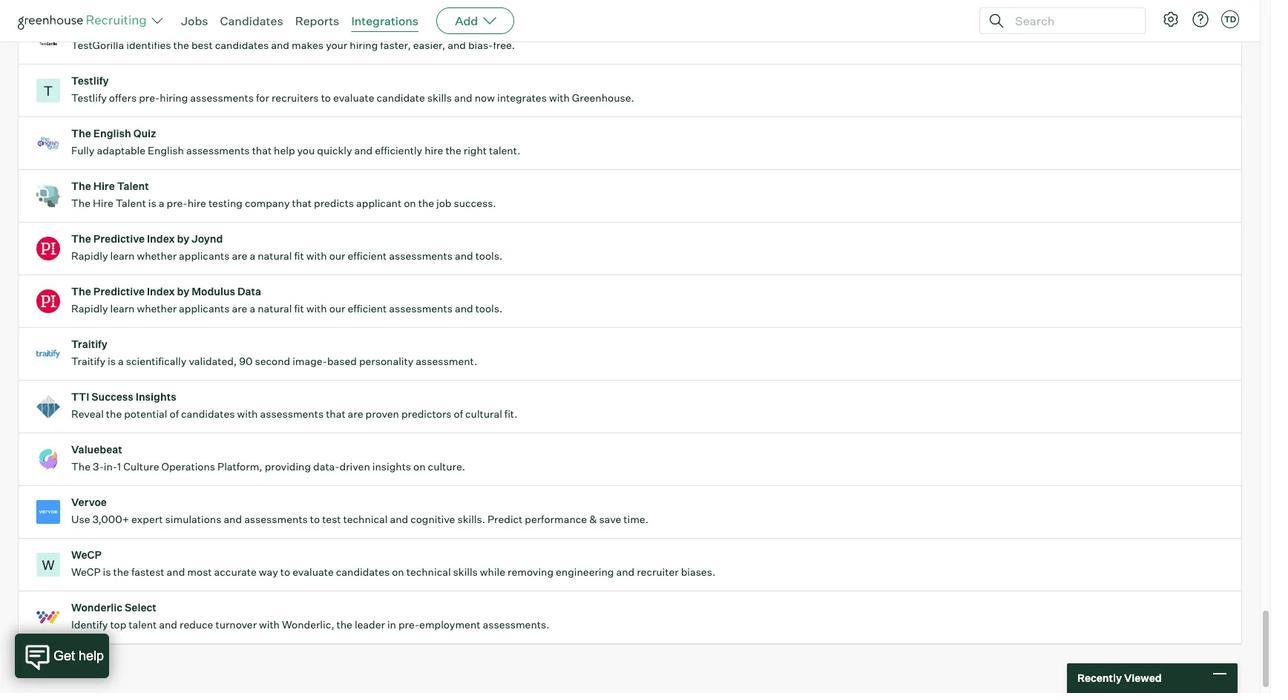 Task type: locate. For each thing, give the bounding box(es) containing it.
1 vertical spatial testlify
[[71, 91, 107, 104]]

assessments up way
[[244, 513, 308, 526]]

and right quickly
[[354, 144, 373, 157]]

0 horizontal spatial that
[[252, 144, 272, 157]]

hire right "efficiently"
[[425, 144, 444, 157]]

by left modulus
[[177, 285, 189, 298]]

a inside the predictive index by modulus data rapidly learn whether applicants are a natural fit with our efficient assessments and tools.
[[250, 302, 255, 315]]

2 horizontal spatial that
[[326, 408, 346, 420]]

1 testgorilla from the top
[[71, 22, 127, 34]]

1 horizontal spatial english
[[148, 144, 184, 157]]

recently viewed
[[1078, 672, 1162, 685]]

natural inside the predictive index by modulus data rapidly learn whether applicants are a natural fit with our efficient assessments and tools.
[[258, 302, 292, 315]]

talent
[[129, 619, 157, 631]]

0 vertical spatial rapidly
[[71, 250, 108, 262]]

skills.
[[458, 513, 485, 526]]

1 vertical spatial wecp
[[71, 566, 101, 578]]

the inside testgorilla testgorilla identifies the best candidates and makes your hiring faster, easier, and bias-free.
[[173, 39, 189, 51]]

makes
[[292, 39, 324, 51]]

0 vertical spatial applicants
[[179, 250, 230, 262]]

on right applicant
[[404, 197, 416, 209]]

2 vertical spatial on
[[392, 566, 404, 578]]

assessments inside testlify testlify offers pre-hiring assessments for recruiters to evaluate candidate skills and now integrates with greenhouse.
[[190, 91, 254, 104]]

index left joynd
[[147, 233, 175, 245]]

1 vertical spatial traitify
[[71, 355, 105, 368]]

by
[[177, 233, 189, 245], [177, 285, 189, 298]]

2 our from the top
[[329, 302, 346, 315]]

efficient inside the predictive index by modulus data rapidly learn whether applicants are a natural fit with our efficient assessments and tools.
[[348, 302, 387, 315]]

a left testing
[[159, 197, 164, 209]]

1 vertical spatial fit
[[294, 302, 304, 315]]

talent
[[117, 180, 149, 192], [116, 197, 146, 209]]

and right simulations
[[224, 513, 242, 526]]

with up image-
[[306, 302, 327, 315]]

the for the predictive index by modulus data rapidly learn whether applicants are a natural fit with our efficient assessments and tools.
[[71, 285, 91, 298]]

to right way
[[281, 566, 290, 578]]

1 vertical spatial rapidly
[[71, 302, 108, 315]]

0 vertical spatial evaluate
[[333, 91, 375, 104]]

hire
[[93, 180, 115, 192], [93, 197, 113, 209]]

evaluate up wonderlic select identify top talent and reduce turnover with wonderlic, the leader in pre-employment assessments.
[[293, 566, 334, 578]]

is for wecp
[[103, 566, 111, 578]]

2 horizontal spatial pre-
[[399, 619, 420, 631]]

leader
[[355, 619, 385, 631]]

by inside the predictive index by joynd rapidly learn whether applicants are a natural fit with our efficient assessments and tools.
[[177, 233, 189, 245]]

efficient up personality on the bottom left of page
[[348, 302, 387, 315]]

integrations link
[[351, 13, 419, 28]]

0 horizontal spatial of
[[170, 408, 179, 420]]

assessments up assessment.
[[389, 302, 453, 315]]

skills left while
[[453, 566, 478, 578]]

learn inside the predictive index by joynd rapidly learn whether applicants are a natural fit with our efficient assessments and tools.
[[110, 250, 135, 262]]

and inside wonderlic select identify top talent and reduce turnover with wonderlic, the leader in pre-employment assessments.
[[159, 619, 177, 631]]

2 by from the top
[[177, 285, 189, 298]]

wecp up wonderlic on the bottom of the page
[[71, 566, 101, 578]]

with up valuebeat the 3-in-1 culture operations platform, providing data-driven insights on culture. on the left of page
[[237, 408, 258, 420]]

with right turnover
[[259, 619, 280, 631]]

english
[[93, 127, 131, 140], [148, 144, 184, 157]]

0 vertical spatial is
[[148, 197, 156, 209]]

valuebeat the 3-in-1 culture operations platform, providing data-driven insights on culture.
[[71, 443, 466, 473]]

1 vertical spatial skills
[[453, 566, 478, 578]]

candidates link
[[220, 13, 283, 28]]

are down data
[[232, 302, 247, 315]]

and left now in the left of the page
[[454, 91, 473, 104]]

0 horizontal spatial skills
[[427, 91, 452, 104]]

0 horizontal spatial hire
[[188, 197, 206, 209]]

1 horizontal spatial technical
[[407, 566, 451, 578]]

1 efficient from the top
[[348, 250, 387, 262]]

the for the english quiz fully adaptable english assessments that help you quickly and efficiently hire the right talent.
[[71, 127, 91, 140]]

efficient down applicant
[[348, 250, 387, 262]]

of left cultural
[[454, 408, 463, 420]]

0 vertical spatial candidates
[[215, 39, 269, 51]]

pre- left testing
[[167, 197, 188, 209]]

evaluate left candidate in the left of the page
[[333, 91, 375, 104]]

is inside 'wecp wecp is the fastest and most accurate way to evaluate candidates on technical skills while removing engineering and recruiter biases.'
[[103, 566, 111, 578]]

natural
[[258, 250, 292, 262], [258, 302, 292, 315]]

1 horizontal spatial pre-
[[167, 197, 188, 209]]

technical right test
[[343, 513, 388, 526]]

1 tools. from the top
[[476, 250, 503, 262]]

best
[[191, 39, 213, 51]]

1 whether from the top
[[137, 250, 177, 262]]

assessments left for
[[190, 91, 254, 104]]

0 vertical spatial pre-
[[139, 91, 160, 104]]

by left joynd
[[177, 233, 189, 245]]

0 vertical spatial hiring
[[350, 39, 378, 51]]

natural up data
[[258, 250, 292, 262]]

2 vertical spatial are
[[348, 408, 363, 420]]

in
[[387, 619, 396, 631]]

greenhouse recruiting image
[[18, 12, 151, 30]]

success
[[91, 391, 134, 403]]

to inside 'wecp wecp is the fastest and most accurate way to evaluate candidates on technical skills while removing engineering and recruiter biases.'
[[281, 566, 290, 578]]

1 vertical spatial candidates
[[181, 408, 235, 420]]

skills right candidate in the left of the page
[[427, 91, 452, 104]]

0 vertical spatial predictive
[[93, 233, 145, 245]]

2 vertical spatial candidates
[[336, 566, 390, 578]]

evaluate
[[333, 91, 375, 104], [293, 566, 334, 578]]

2 vertical spatial is
[[103, 566, 111, 578]]

the left best
[[173, 39, 189, 51]]

testlify left offers
[[71, 91, 107, 104]]

is up wonderlic on the bottom of the page
[[103, 566, 111, 578]]

&
[[590, 513, 597, 526]]

employment
[[420, 619, 481, 631]]

providing
[[265, 460, 311, 473]]

is inside the traitify traitify is a scientifically validated, 90 second image-based personality assessment.
[[108, 355, 116, 368]]

add
[[455, 13, 478, 28]]

and
[[271, 39, 289, 51], [448, 39, 466, 51], [454, 91, 473, 104], [354, 144, 373, 157], [455, 250, 473, 262], [455, 302, 473, 315], [224, 513, 242, 526], [390, 513, 408, 526], [167, 566, 185, 578], [617, 566, 635, 578], [159, 619, 177, 631]]

to right recruiters
[[321, 91, 331, 104]]

assessments down job
[[389, 250, 453, 262]]

1 horizontal spatial of
[[454, 408, 463, 420]]

0 vertical spatial fit
[[294, 250, 304, 262]]

in-
[[104, 460, 117, 473]]

and right talent
[[159, 619, 177, 631]]

the left 'fastest'
[[113, 566, 129, 578]]

1 vertical spatial are
[[232, 302, 247, 315]]

applicant
[[356, 197, 402, 209]]

natural down data
[[258, 302, 292, 315]]

wecp
[[71, 549, 102, 561], [71, 566, 101, 578]]

our inside the predictive index by modulus data rapidly learn whether applicants are a natural fit with our efficient assessments and tools.
[[329, 302, 346, 315]]

1 vertical spatial on
[[414, 460, 426, 473]]

that left proven
[[326, 408, 346, 420]]

with inside tti success insights reveal the potential of candidates with assessments that are proven predictors of cultural fit.
[[237, 408, 258, 420]]

our up based
[[329, 302, 346, 315]]

turnover
[[216, 619, 257, 631]]

2 natural from the top
[[258, 302, 292, 315]]

the inside the hire talent the hire talent is a pre-hire testing company that predicts applicant on the job success.
[[418, 197, 434, 209]]

2 vertical spatial to
[[281, 566, 290, 578]]

1 fit from the top
[[294, 250, 304, 262]]

learn inside the predictive index by modulus data rapidly learn whether applicants are a natural fit with our efficient assessments and tools.
[[110, 302, 135, 315]]

6 the from the top
[[71, 460, 91, 473]]

testlify right t
[[71, 74, 109, 87]]

way
[[259, 566, 278, 578]]

that inside the hire talent the hire talent is a pre-hire testing company that predicts applicant on the job success.
[[292, 197, 312, 209]]

our inside the predictive index by joynd rapidly learn whether applicants are a natural fit with our efficient assessments and tools.
[[329, 250, 346, 262]]

efficient inside the predictive index by joynd rapidly learn whether applicants are a natural fit with our efficient assessments and tools.
[[348, 250, 387, 262]]

our down predicts
[[329, 250, 346, 262]]

1 vertical spatial tools.
[[476, 302, 503, 315]]

1 testlify from the top
[[71, 74, 109, 87]]

wecp down use
[[71, 549, 102, 561]]

0 vertical spatial testgorilla
[[71, 22, 127, 34]]

is up success
[[108, 355, 116, 368]]

the
[[173, 39, 189, 51], [446, 144, 462, 157], [418, 197, 434, 209], [106, 408, 122, 420], [113, 566, 129, 578], [337, 619, 353, 631]]

assessments up testing
[[186, 144, 250, 157]]

1 horizontal spatial hiring
[[350, 39, 378, 51]]

1 vertical spatial is
[[108, 355, 116, 368]]

0 vertical spatial are
[[232, 250, 247, 262]]

0 horizontal spatial english
[[93, 127, 131, 140]]

the left right
[[446, 144, 462, 157]]

predictive for rapidly
[[93, 285, 145, 298]]

2 fit from the top
[[294, 302, 304, 315]]

and up assessment.
[[455, 302, 473, 315]]

0 vertical spatial skills
[[427, 91, 452, 104]]

technical down the cognitive
[[407, 566, 451, 578]]

applicants down modulus
[[179, 302, 230, 315]]

a down data
[[250, 302, 255, 315]]

2 vertical spatial pre-
[[399, 619, 420, 631]]

0 vertical spatial to
[[321, 91, 331, 104]]

skills inside 'wecp wecp is the fastest and most accurate way to evaluate candidates on technical skills while removing engineering and recruiter biases.'
[[453, 566, 478, 578]]

fit up the predictive index by modulus data rapidly learn whether applicants are a natural fit with our efficient assessments and tools.
[[294, 250, 304, 262]]

0 vertical spatial efficient
[[348, 250, 387, 262]]

the inside the predictive index by modulus data rapidly learn whether applicants are a natural fit with our efficient assessments and tools.
[[71, 285, 91, 298]]

predictive inside the predictive index by modulus data rapidly learn whether applicants are a natural fit with our efficient assessments and tools.
[[93, 285, 145, 298]]

index left modulus
[[147, 285, 175, 298]]

0 vertical spatial hire
[[425, 144, 444, 157]]

english down quiz
[[148, 144, 184, 157]]

index inside the predictive index by modulus data rapidly learn whether applicants are a natural fit with our efficient assessments and tools.
[[147, 285, 175, 298]]

2 tools. from the top
[[476, 302, 503, 315]]

that left help
[[252, 144, 272, 157]]

index
[[147, 233, 175, 245], [147, 285, 175, 298]]

to left test
[[310, 513, 320, 526]]

0 vertical spatial talent
[[117, 180, 149, 192]]

index for whether
[[147, 285, 175, 298]]

2 applicants from the top
[[179, 302, 230, 315]]

select
[[125, 601, 156, 614]]

1 vertical spatial efficient
[[348, 302, 387, 315]]

1 horizontal spatial skills
[[453, 566, 478, 578]]

1 vertical spatial natural
[[258, 302, 292, 315]]

technical inside vervoe use 3,000+ expert simulations and assessments to test technical and cognitive skills. predict performance & save time.
[[343, 513, 388, 526]]

tools. up assessment.
[[476, 302, 503, 315]]

and down success.
[[455, 250, 473, 262]]

1 by from the top
[[177, 233, 189, 245]]

1 vertical spatial predictive
[[93, 285, 145, 298]]

applicants
[[179, 250, 230, 262], [179, 302, 230, 315]]

hiring right your
[[350, 39, 378, 51]]

2 the from the top
[[71, 180, 91, 192]]

2 horizontal spatial to
[[321, 91, 331, 104]]

predictive inside the predictive index by joynd rapidly learn whether applicants are a natural fit with our efficient assessments and tools.
[[93, 233, 145, 245]]

1 horizontal spatial hire
[[425, 144, 444, 157]]

candidates up leader
[[336, 566, 390, 578]]

2 testgorilla from the top
[[71, 39, 124, 51]]

2 index from the top
[[147, 285, 175, 298]]

platform,
[[218, 460, 263, 473]]

1 vertical spatial whether
[[137, 302, 177, 315]]

5 the from the top
[[71, 285, 91, 298]]

0 vertical spatial our
[[329, 250, 346, 262]]

offers
[[109, 91, 137, 104]]

1 horizontal spatial to
[[310, 513, 320, 526]]

1 vertical spatial by
[[177, 285, 189, 298]]

2 predictive from the top
[[93, 285, 145, 298]]

0 horizontal spatial hiring
[[160, 91, 188, 104]]

a up data
[[250, 250, 255, 262]]

1 learn from the top
[[110, 250, 135, 262]]

learn
[[110, 250, 135, 262], [110, 302, 135, 315]]

0 vertical spatial index
[[147, 233, 175, 245]]

the english quiz fully adaptable english assessments that help you quickly and efficiently hire the right talent.
[[71, 127, 521, 157]]

0 vertical spatial learn
[[110, 250, 135, 262]]

pre- right offers
[[139, 91, 160, 104]]

now
[[475, 91, 495, 104]]

the left leader
[[337, 619, 353, 631]]

0 vertical spatial wecp
[[71, 549, 102, 561]]

1 horizontal spatial that
[[292, 197, 312, 209]]

1 rapidly from the top
[[71, 250, 108, 262]]

to inside testlify testlify offers pre-hiring assessments for recruiters to evaluate candidate skills and now integrates with greenhouse.
[[321, 91, 331, 104]]

with up the predictive index by modulus data rapidly learn whether applicants are a natural fit with our efficient assessments and tools.
[[306, 250, 327, 262]]

index inside the predictive index by joynd rapidly learn whether applicants are a natural fit with our efficient assessments and tools.
[[147, 233, 175, 245]]

skills
[[427, 91, 452, 104], [453, 566, 478, 578]]

a
[[159, 197, 164, 209], [250, 250, 255, 262], [250, 302, 255, 315], [118, 355, 124, 368]]

success.
[[454, 197, 496, 209]]

2 whether from the top
[[137, 302, 177, 315]]

1 vertical spatial to
[[310, 513, 320, 526]]

1 vertical spatial pre-
[[167, 197, 188, 209]]

1 applicants from the top
[[179, 250, 230, 262]]

on inside valuebeat the 3-in-1 culture operations platform, providing data-driven insights on culture.
[[414, 460, 426, 473]]

a inside the predictive index by joynd rapidly learn whether applicants are a natural fit with our efficient assessments and tools.
[[250, 250, 255, 262]]

with right integrates on the left top
[[549, 91, 570, 104]]

hiring right offers
[[160, 91, 188, 104]]

0 horizontal spatial pre-
[[139, 91, 160, 104]]

1 vertical spatial hire
[[188, 197, 206, 209]]

2 vertical spatial that
[[326, 408, 346, 420]]

the for the hire talent the hire talent is a pre-hire testing company that predicts applicant on the job success.
[[71, 180, 91, 192]]

0 vertical spatial hire
[[93, 180, 115, 192]]

testgorilla down greenhouse recruiting image
[[71, 39, 124, 51]]

efficient
[[348, 250, 387, 262], [348, 302, 387, 315]]

1 vertical spatial our
[[329, 302, 346, 315]]

and inside the english quiz fully adaptable english assessments that help you quickly and efficiently hire the right talent.
[[354, 144, 373, 157]]

assessments up valuebeat the 3-in-1 culture operations platform, providing data-driven insights on culture. on the left of page
[[260, 408, 324, 420]]

wonderlic,
[[282, 619, 334, 631]]

recruiters
[[272, 91, 319, 104]]

are left proven
[[348, 408, 363, 420]]

0 horizontal spatial technical
[[343, 513, 388, 526]]

0 vertical spatial technical
[[343, 513, 388, 526]]

0 vertical spatial by
[[177, 233, 189, 245]]

the for the predictive index by joynd rapidly learn whether applicants are a natural fit with our efficient assessments and tools.
[[71, 233, 91, 245]]

2 rapidly from the top
[[71, 302, 108, 315]]

with
[[549, 91, 570, 104], [306, 250, 327, 262], [306, 302, 327, 315], [237, 408, 258, 420], [259, 619, 280, 631]]

0 vertical spatial on
[[404, 197, 416, 209]]

1 vertical spatial evaluate
[[293, 566, 334, 578]]

your
[[326, 39, 348, 51]]

traitify
[[71, 338, 108, 351], [71, 355, 105, 368]]

cultural
[[466, 408, 502, 420]]

0 vertical spatial natural
[[258, 250, 292, 262]]

on up in
[[392, 566, 404, 578]]

that left predicts
[[292, 197, 312, 209]]

that inside tti success insights reveal the potential of candidates with assessments that are proven predictors of cultural fit.
[[326, 408, 346, 420]]

the inside the english quiz fully adaptable english assessments that help you quickly and efficiently hire the right talent.
[[71, 127, 91, 140]]

1 natural from the top
[[258, 250, 292, 262]]

2 learn from the top
[[110, 302, 135, 315]]

0 vertical spatial whether
[[137, 250, 177, 262]]

0 vertical spatial tools.
[[476, 250, 503, 262]]

most
[[187, 566, 212, 578]]

engineering
[[556, 566, 614, 578]]

1 vertical spatial learn
[[110, 302, 135, 315]]

4 the from the top
[[71, 233, 91, 245]]

2 efficient from the top
[[348, 302, 387, 315]]

3,000+
[[92, 513, 129, 526]]

is down quiz
[[148, 197, 156, 209]]

tools. down success.
[[476, 250, 503, 262]]

w
[[42, 557, 55, 573]]

adaptable
[[97, 144, 146, 157]]

is inside the hire talent the hire talent is a pre-hire testing company that predicts applicant on the job success.
[[148, 197, 156, 209]]

a left scientifically
[[118, 355, 124, 368]]

efficiently
[[375, 144, 423, 157]]

of
[[170, 408, 179, 420], [454, 408, 463, 420]]

0 vertical spatial testlify
[[71, 74, 109, 87]]

and left most
[[167, 566, 185, 578]]

potential
[[124, 408, 167, 420]]

and inside the predictive index by modulus data rapidly learn whether applicants are a natural fit with our efficient assessments and tools.
[[455, 302, 473, 315]]

the predictive index by modulus data rapidly learn whether applicants are a natural fit with our efficient assessments and tools.
[[71, 285, 503, 315]]

the down success
[[106, 408, 122, 420]]

hire
[[425, 144, 444, 157], [188, 197, 206, 209]]

1 vertical spatial index
[[147, 285, 175, 298]]

0 vertical spatial that
[[252, 144, 272, 157]]

1 vertical spatial hiring
[[160, 91, 188, 104]]

1 vertical spatial testgorilla
[[71, 39, 124, 51]]

pre- inside wonderlic select identify top talent and reduce turnover with wonderlic, the leader in pre-employment assessments.
[[399, 619, 420, 631]]

1 predictive from the top
[[93, 233, 145, 245]]

tools.
[[476, 250, 503, 262], [476, 302, 503, 315]]

testgorilla testgorilla identifies the best candidates and makes your hiring faster, easier, and bias-free.
[[71, 22, 515, 51]]

simulations
[[165, 513, 221, 526]]

hire left testing
[[188, 197, 206, 209]]

candidates down the candidates on the top of the page
[[215, 39, 269, 51]]

pre- right in
[[399, 619, 420, 631]]

by inside the predictive index by modulus data rapidly learn whether applicants are a natural fit with our efficient assessments and tools.
[[177, 285, 189, 298]]

candidates
[[215, 39, 269, 51], [181, 408, 235, 420], [336, 566, 390, 578]]

the inside the predictive index by joynd rapidly learn whether applicants are a natural fit with our efficient assessments and tools.
[[71, 233, 91, 245]]

fit inside the predictive index by modulus data rapidly learn whether applicants are a natural fit with our efficient assessments and tools.
[[294, 302, 304, 315]]

save
[[599, 513, 622, 526]]

of down insights
[[170, 408, 179, 420]]

0 horizontal spatial to
[[281, 566, 290, 578]]

testgorilla up identifies
[[71, 22, 127, 34]]

2 wecp from the top
[[71, 566, 101, 578]]

whether inside the predictive index by joynd rapidly learn whether applicants are a natural fit with our efficient assessments and tools.
[[137, 250, 177, 262]]

predictive
[[93, 233, 145, 245], [93, 285, 145, 298]]

on inside 'wecp wecp is the fastest and most accurate way to evaluate candidates on technical skills while removing engineering and recruiter biases.'
[[392, 566, 404, 578]]

is
[[148, 197, 156, 209], [108, 355, 116, 368], [103, 566, 111, 578]]

tti
[[71, 391, 89, 403]]

applicants down joynd
[[179, 250, 230, 262]]

1 vertical spatial applicants
[[179, 302, 230, 315]]

are up data
[[232, 250, 247, 262]]

candidates down validated,
[[181, 408, 235, 420]]

0 vertical spatial traitify
[[71, 338, 108, 351]]

1 the from the top
[[71, 127, 91, 140]]

candidates inside testgorilla testgorilla identifies the best candidates and makes your hiring faster, easier, and bias-free.
[[215, 39, 269, 51]]

identifies
[[126, 39, 171, 51]]

1 vertical spatial talent
[[116, 197, 146, 209]]

1 vertical spatial that
[[292, 197, 312, 209]]

on left culture.
[[414, 460, 426, 473]]

1 vertical spatial technical
[[407, 566, 451, 578]]

1 index from the top
[[147, 233, 175, 245]]

english up the adaptable
[[93, 127, 131, 140]]

assessments inside vervoe use 3,000+ expert simulations and assessments to test technical and cognitive skills. predict performance & save time.
[[244, 513, 308, 526]]

the left job
[[418, 197, 434, 209]]

fit up the traitify traitify is a scientifically validated, 90 second image-based personality assessment.
[[294, 302, 304, 315]]

1 our from the top
[[329, 250, 346, 262]]

3 the from the top
[[71, 197, 91, 209]]

by for joynd
[[177, 233, 189, 245]]



Task type: vqa. For each thing, say whether or not it's contained in the screenshot.
Clear
no



Task type: describe. For each thing, give the bounding box(es) containing it.
index for applicants
[[147, 233, 175, 245]]

and inside the predictive index by joynd rapidly learn whether applicants are a natural fit with our efficient assessments and tools.
[[455, 250, 473, 262]]

predictive for learn
[[93, 233, 145, 245]]

pre- inside testlify testlify offers pre-hiring assessments for recruiters to evaluate candidate skills and now integrates with greenhouse.
[[139, 91, 160, 104]]

wonderlic select identify top talent and reduce turnover with wonderlic, the leader in pre-employment assessments.
[[71, 601, 550, 631]]

quiz
[[133, 127, 156, 140]]

hire inside the hire talent the hire talent is a pre-hire testing company that predicts applicant on the job success.
[[188, 197, 206, 209]]

on for technical
[[392, 566, 404, 578]]

on inside the hire talent the hire talent is a pre-hire testing company that predicts applicant on the job success.
[[404, 197, 416, 209]]

on for culture.
[[414, 460, 426, 473]]

pre- inside the hire talent the hire talent is a pre-hire testing company that predicts applicant on the job success.
[[167, 197, 188, 209]]

fully
[[71, 144, 95, 157]]

traitify traitify is a scientifically validated, 90 second image-based personality assessment.
[[71, 338, 478, 368]]

reduce
[[180, 619, 213, 631]]

technical inside 'wecp wecp is the fastest and most accurate way to evaluate candidates on technical skills while removing engineering and recruiter biases.'
[[407, 566, 451, 578]]

with inside wonderlic select identify top talent and reduce turnover with wonderlic, the leader in pre-employment assessments.
[[259, 619, 280, 631]]

1 of from the left
[[170, 408, 179, 420]]

evaluate inside testlify testlify offers pre-hiring assessments for recruiters to evaluate candidate skills and now integrates with greenhouse.
[[333, 91, 375, 104]]

are inside tti success insights reveal the potential of candidates with assessments that are proven predictors of cultural fit.
[[348, 408, 363, 420]]

for
[[256, 91, 269, 104]]

2 testlify from the top
[[71, 91, 107, 104]]

insights
[[373, 460, 411, 473]]

joynd
[[192, 233, 223, 245]]

expert
[[131, 513, 163, 526]]

that inside the english quiz fully adaptable english assessments that help you quickly and efficiently hire the right talent.
[[252, 144, 272, 157]]

tools. inside the predictive index by modulus data rapidly learn whether applicants are a natural fit with our efficient assessments and tools.
[[476, 302, 503, 315]]

applicants inside the predictive index by joynd rapidly learn whether applicants are a natural fit with our efficient assessments and tools.
[[179, 250, 230, 262]]

right
[[464, 144, 487, 157]]

fit.
[[505, 408, 518, 420]]

1 wecp from the top
[[71, 549, 102, 561]]

rapidly inside the predictive index by joynd rapidly learn whether applicants are a natural fit with our efficient assessments and tools.
[[71, 250, 108, 262]]

skills inside testlify testlify offers pre-hiring assessments for recruiters to evaluate candidate skills and now integrates with greenhouse.
[[427, 91, 452, 104]]

company
[[245, 197, 290, 209]]

culture.
[[428, 460, 466, 473]]

and left the cognitive
[[390, 513, 408, 526]]

wecp wecp is the fastest and most accurate way to evaluate candidates on technical skills while removing engineering and recruiter biases.
[[71, 549, 716, 578]]

biases.
[[681, 566, 716, 578]]

removing
[[508, 566, 554, 578]]

to inside vervoe use 3,000+ expert simulations and assessments to test technical and cognitive skills. predict performance & save time.
[[310, 513, 320, 526]]

natural inside the predictive index by joynd rapidly learn whether applicants are a natural fit with our efficient assessments and tools.
[[258, 250, 292, 262]]

testing
[[209, 197, 243, 209]]

viewed
[[1125, 672, 1162, 685]]

reports link
[[295, 13, 340, 28]]

hiring inside testgorilla testgorilla identifies the best candidates and makes your hiring faster, easier, and bias-free.
[[350, 39, 378, 51]]

data-
[[313, 460, 340, 473]]

vervoe use 3,000+ expert simulations and assessments to test technical and cognitive skills. predict performance & save time.
[[71, 496, 649, 526]]

candidates inside tti success insights reveal the potential of candidates with assessments that are proven predictors of cultural fit.
[[181, 408, 235, 420]]

jobs link
[[181, 13, 208, 28]]

and inside testlify testlify offers pre-hiring assessments for recruiters to evaluate candidate skills and now integrates with greenhouse.
[[454, 91, 473, 104]]

predicts
[[314, 197, 354, 209]]

vervoe
[[71, 496, 107, 509]]

with inside the predictive index by joynd rapidly learn whether applicants are a natural fit with our efficient assessments and tools.
[[306, 250, 327, 262]]

0 vertical spatial english
[[93, 127, 131, 140]]

driven
[[340, 460, 370, 473]]

fit inside the predictive index by joynd rapidly learn whether applicants are a natural fit with our efficient assessments and tools.
[[294, 250, 304, 262]]

rapidly inside the predictive index by modulus data rapidly learn whether applicants are a natural fit with our efficient assessments and tools.
[[71, 302, 108, 315]]

top
[[110, 619, 126, 631]]

recently
[[1078, 672, 1122, 685]]

configure image
[[1163, 10, 1180, 28]]

1 traitify from the top
[[71, 338, 108, 351]]

2 traitify from the top
[[71, 355, 105, 368]]

while
[[480, 566, 506, 578]]

the hire talent the hire talent is a pre-hire testing company that predicts applicant on the job success.
[[71, 180, 496, 209]]

predictors
[[402, 408, 452, 420]]

and left bias-
[[448, 39, 466, 51]]

assessments.
[[483, 619, 550, 631]]

the inside tti success insights reveal the potential of candidates with assessments that are proven predictors of cultural fit.
[[106, 408, 122, 420]]

assessments inside tti success insights reveal the potential of candidates with assessments that are proven predictors of cultural fit.
[[260, 408, 324, 420]]

90
[[239, 355, 253, 368]]

predict
[[488, 513, 523, 526]]

1
[[117, 460, 121, 473]]

with inside testlify testlify offers pre-hiring assessments for recruiters to evaluate candidate skills and now integrates with greenhouse.
[[549, 91, 570, 104]]

candidate
[[377, 91, 425, 104]]

Search text field
[[1012, 10, 1132, 32]]

the predictive index by joynd rapidly learn whether applicants are a natural fit with our efficient assessments and tools.
[[71, 233, 503, 262]]

valuebeat
[[71, 443, 122, 456]]

test
[[322, 513, 341, 526]]

accurate
[[214, 566, 257, 578]]

image-
[[293, 355, 327, 368]]

the inside wonderlic select identify top talent and reduce turnover with wonderlic, the leader in pre-employment assessments.
[[337, 619, 353, 631]]

hiring inside testlify testlify offers pre-hiring assessments for recruiters to evaluate candidate skills and now integrates with greenhouse.
[[160, 91, 188, 104]]

tools. inside the predictive index by joynd rapidly learn whether applicants are a natural fit with our efficient assessments and tools.
[[476, 250, 503, 262]]

you
[[297, 144, 315, 157]]

wonderlic
[[71, 601, 123, 614]]

jobs
[[181, 13, 208, 28]]

hire inside the english quiz fully adaptable english assessments that help you quickly and efficiently hire the right talent.
[[425, 144, 444, 157]]

candidates inside 'wecp wecp is the fastest and most accurate way to evaluate candidates on technical skills while removing engineering and recruiter biases.'
[[336, 566, 390, 578]]

scientifically
[[126, 355, 187, 368]]

modulus
[[192, 285, 235, 298]]

by for modulus
[[177, 285, 189, 298]]

the inside the english quiz fully adaptable english assessments that help you quickly and efficiently hire the right talent.
[[446, 144, 462, 157]]

whether inside the predictive index by modulus data rapidly learn whether applicants are a natural fit with our efficient assessments and tools.
[[137, 302, 177, 315]]

td button
[[1222, 10, 1240, 28]]

1 vertical spatial hire
[[93, 197, 113, 209]]

personality
[[359, 355, 414, 368]]

a inside the traitify traitify is a scientifically validated, 90 second image-based personality assessment.
[[118, 355, 124, 368]]

help
[[274, 144, 295, 157]]

the inside 'wecp wecp is the fastest and most accurate way to evaluate candidates on technical skills while removing engineering and recruiter biases.'
[[113, 566, 129, 578]]

with inside the predictive index by modulus data rapidly learn whether applicants are a natural fit with our efficient assessments and tools.
[[306, 302, 327, 315]]

applicants inside the predictive index by modulus data rapidly learn whether applicants are a natural fit with our efficient assessments and tools.
[[179, 302, 230, 315]]

is for traitify
[[108, 355, 116, 368]]

easier,
[[413, 39, 446, 51]]

assessments inside the english quiz fully adaptable english assessments that help you quickly and efficiently hire the right talent.
[[186, 144, 250, 157]]

assessments inside the predictive index by modulus data rapidly learn whether applicants are a natural fit with our efficient assessments and tools.
[[389, 302, 453, 315]]

second
[[255, 355, 290, 368]]

2 of from the left
[[454, 408, 463, 420]]

are inside the predictive index by joynd rapidly learn whether applicants are a natural fit with our efficient assessments and tools.
[[232, 250, 247, 262]]

use
[[71, 513, 90, 526]]

proven
[[366, 408, 399, 420]]

add button
[[437, 7, 515, 34]]

integrates
[[497, 91, 547, 104]]

and left 'makes'
[[271, 39, 289, 51]]

are inside the predictive index by modulus data rapidly learn whether applicants are a natural fit with our efficient assessments and tools.
[[232, 302, 247, 315]]

insights
[[136, 391, 176, 403]]

quickly
[[317, 144, 352, 157]]

evaluate inside 'wecp wecp is the fastest and most accurate way to evaluate candidates on technical skills while removing engineering and recruiter biases.'
[[293, 566, 334, 578]]

assessments inside the predictive index by joynd rapidly learn whether applicants are a natural fit with our efficient assessments and tools.
[[389, 250, 453, 262]]

tti success insights reveal the potential of candidates with assessments that are proven predictors of cultural fit.
[[71, 391, 518, 420]]

fastest
[[131, 566, 164, 578]]

a inside the hire talent the hire talent is a pre-hire testing company that predicts applicant on the job success.
[[159, 197, 164, 209]]

testlify testlify offers pre-hiring assessments for recruiters to evaluate candidate skills and now integrates with greenhouse.
[[71, 74, 635, 104]]

time.
[[624, 513, 649, 526]]

greenhouse.
[[572, 91, 635, 104]]

reports
[[295, 13, 340, 28]]

culture
[[123, 460, 159, 473]]

the inside valuebeat the 3-in-1 culture operations platform, providing data-driven insights on culture.
[[71, 460, 91, 473]]

validated,
[[189, 355, 237, 368]]

identify
[[71, 619, 108, 631]]

recruiter
[[637, 566, 679, 578]]

bias-
[[468, 39, 493, 51]]

and left the "recruiter"
[[617, 566, 635, 578]]

1 vertical spatial english
[[148, 144, 184, 157]]

talent.
[[489, 144, 521, 157]]



